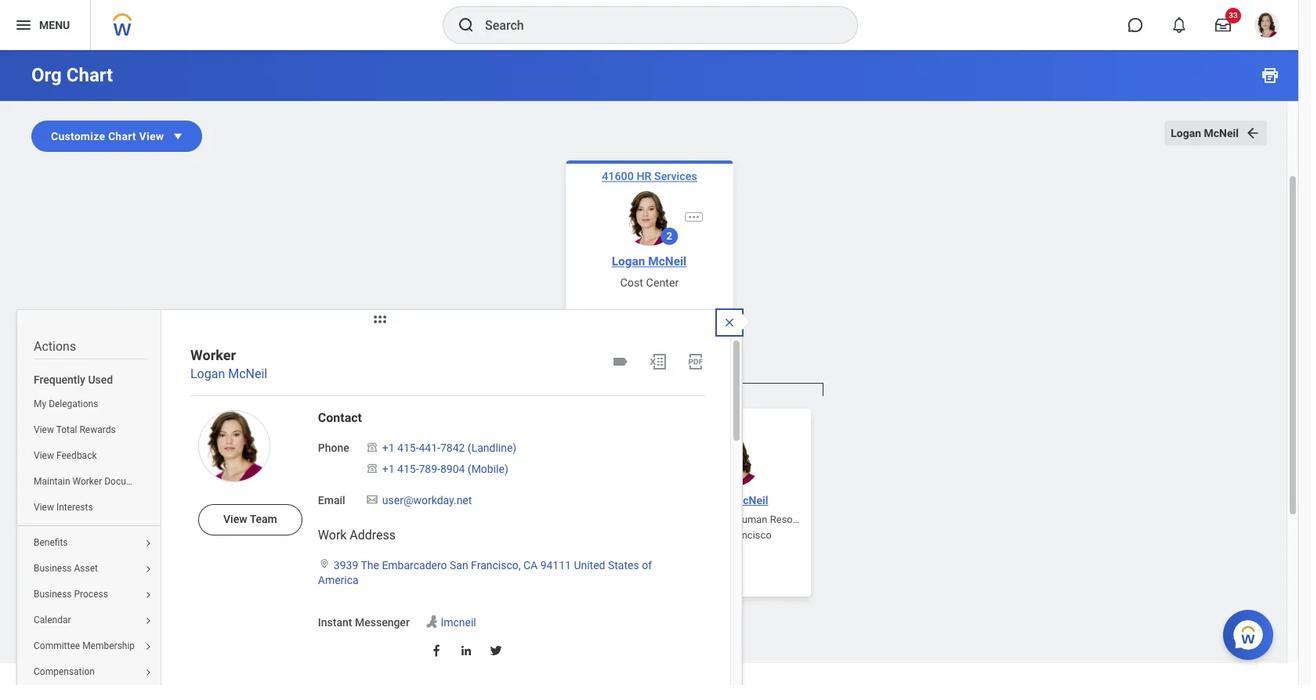 Task type: locate. For each thing, give the bounding box(es) containing it.
worker
[[190, 347, 236, 364], [72, 477, 102, 488]]

resources
[[770, 514, 818, 525]]

1 vertical spatial chevron right image
[[139, 591, 158, 601]]

0 vertical spatial logan mcneil link
[[605, 253, 693, 270]]

business process menu item
[[17, 583, 165, 609]]

1 vertical spatial business
[[34, 590, 72, 601]]

33
[[1229, 11, 1238, 20]]

logan mcneil button
[[1165, 121, 1267, 146]]

mcneil up employee's photo (logan mcneil) at the left of page
[[228, 367, 267, 382]]

1 vertical spatial chevron right image
[[139, 643, 158, 652]]

1 horizontal spatial logan mcneil link
[[605, 253, 693, 270]]

1 horizontal spatial worker
[[190, 347, 236, 364]]

2
[[666, 230, 672, 242]]

logan mcneil link up employee's photo (logan mcneil) at the left of page
[[190, 367, 267, 382]]

customize chart view button
[[31, 121, 202, 152]]

chevron right image inside the business asset 'menu item'
[[139, 566, 158, 575]]

1 chevron right image from the top
[[139, 566, 158, 575]]

chart for org
[[66, 64, 113, 86]]

1 vertical spatial logan mcneil link
[[190, 367, 267, 382]]

+1 415-789-8904 (mobile) link
[[382, 460, 508, 476]]

san
[[708, 529, 725, 541], [450, 560, 468, 572]]

search image
[[457, 16, 476, 34]]

business up calendar
[[34, 590, 72, 601]]

+1 415-789-8904 (mobile)
[[382, 463, 508, 476]]

org chart
[[31, 64, 113, 86]]

work
[[318, 529, 347, 543]]

0 horizontal spatial logan mcneil
[[611, 254, 686, 268]]

1 +1 from the top
[[382, 442, 395, 455]]

view up maintain
[[34, 451, 54, 462]]

view left 'caret down' icon
[[139, 130, 164, 143]]

view inside button
[[139, 130, 164, 143]]

mcneil
[[1204, 127, 1239, 140], [648, 254, 686, 268], [228, 367, 267, 382], [734, 494, 768, 507]]

logan mcneil link inside worker dialog
[[190, 367, 267, 382]]

view total rewards
[[34, 425, 116, 436]]

inbox large image
[[1216, 17, 1231, 33]]

0 vertical spatial chart
[[66, 64, 113, 86]]

workday assistant region
[[1223, 604, 1280, 661]]

logan mcneil link up cost center
[[605, 253, 693, 270]]

Search Workday  search field
[[485, 8, 825, 42]]

chevron right image right asset
[[139, 566, 158, 575]]

feedback
[[56, 451, 97, 462]]

business down benefits
[[34, 564, 72, 575]]

twitter image
[[489, 644, 503, 658]]

phone
[[318, 442, 349, 455]]

2 phone image from the top
[[365, 462, 379, 475]]

business
[[34, 564, 72, 575], [34, 590, 72, 601]]

3 chevron right image from the top
[[139, 617, 158, 627]]

view printable version (pdf) image
[[687, 353, 705, 371]]

2 +1 from the top
[[382, 463, 395, 476]]

process
[[74, 590, 108, 601]]

my delegations
[[34, 399, 98, 410]]

view
[[139, 130, 164, 143], [34, 425, 54, 436], [34, 451, 54, 462], [34, 503, 54, 514], [223, 514, 247, 526]]

2 chevron right image from the top
[[139, 643, 158, 652]]

chart
[[66, 64, 113, 86], [108, 130, 136, 143]]

0 vertical spatial 415-
[[397, 442, 419, 455]]

1 vertical spatial chart
[[108, 130, 136, 143]]

chevron right image for process
[[139, 591, 158, 601]]

logan mcneil for cost center
[[611, 254, 686, 268]]

41600 hr services link
[[598, 168, 700, 185]]

logan up employee's photo (logan mcneil) at the left of page
[[190, 367, 225, 382]]

business inside 'menu item'
[[34, 564, 72, 575]]

logan up president,
[[700, 494, 731, 507]]

8904
[[440, 463, 465, 476]]

1 vertical spatial 415-
[[397, 463, 419, 476]]

mcneil left the arrow left image
[[1204, 127, 1239, 140]]

delegations
[[49, 399, 98, 410]]

committee membership menu item
[[17, 634, 165, 660]]

chevron right image up committee membership menu item
[[139, 617, 158, 627]]

1 horizontal spatial san
[[708, 529, 725, 541]]

3 chevron right image from the top
[[139, 669, 158, 678]]

0 vertical spatial logan mcneil
[[1171, 127, 1239, 140]]

415-
[[397, 442, 419, 455], [397, 463, 419, 476]]

chevron right image
[[139, 540, 158, 549], [139, 643, 158, 652], [139, 669, 158, 678]]

logan mcneil link
[[605, 253, 693, 270], [190, 367, 267, 382], [694, 493, 775, 508]]

+1 for +1 415-441-7842 (landline)
[[382, 442, 395, 455]]

chevron right image inside compensation menu item
[[139, 669, 158, 678]]

logan left the arrow left image
[[1171, 127, 1202, 140]]

logan mcneil up human
[[700, 494, 768, 507]]

0 horizontal spatial logan mcneil link
[[190, 367, 267, 382]]

view for view team
[[223, 514, 247, 526]]

3939 the embarcadero san francisco, ca 94111 united states of america link
[[318, 557, 652, 587]]

3939
[[334, 560, 358, 572]]

chevron right image inside business process menu item
[[139, 591, 158, 601]]

1 phone image from the top
[[365, 441, 379, 454]]

logan
[[1171, 127, 1202, 140], [611, 254, 645, 268], [190, 367, 225, 382], [700, 494, 731, 507]]

1 vertical spatial san
[[450, 560, 468, 572]]

chevron right image inside committee membership menu item
[[139, 643, 158, 652]]

human
[[735, 514, 768, 525]]

+1 415-441-7842 (landline)
[[382, 442, 517, 455]]

logan mcneil for vice president, human resources
[[700, 494, 768, 507]]

0 vertical spatial chevron right image
[[139, 566, 158, 575]]

employee's photo (logan mcneil) image
[[198, 411, 270, 483]]

0 vertical spatial san
[[708, 529, 725, 541]]

my
[[34, 399, 46, 410]]

2 horizontal spatial logan mcneil
[[1171, 127, 1239, 140]]

benefits menu item
[[17, 531, 165, 557]]

mcneil up center
[[648, 254, 686, 268]]

america
[[318, 575, 359, 587]]

2 chevron right image from the top
[[139, 591, 158, 601]]

calendar
[[34, 616, 71, 627]]

san left francisco,
[[450, 560, 468, 572]]

logan mcneil up cost center
[[611, 254, 686, 268]]

chart inside button
[[108, 130, 136, 143]]

business inside menu item
[[34, 590, 72, 601]]

united
[[574, 560, 605, 572]]

chevron right image right the "process"
[[139, 591, 158, 601]]

total
[[56, 425, 77, 436]]

0 vertical spatial phone image
[[365, 441, 379, 454]]

frequently used
[[34, 374, 113, 387]]

chevron right image right membership
[[139, 643, 158, 652]]

0 horizontal spatial san
[[450, 560, 468, 572]]

view left team
[[223, 514, 247, 526]]

1 horizontal spatial logan mcneil
[[700, 494, 768, 507]]

chart right customize
[[108, 130, 136, 143]]

0 horizontal spatial worker
[[72, 477, 102, 488]]

mail image
[[365, 493, 379, 506]]

view left total
[[34, 425, 54, 436]]

services
[[654, 170, 697, 183]]

1 vertical spatial worker
[[72, 477, 102, 488]]

chevron right image
[[139, 566, 158, 575], [139, 591, 158, 601], [139, 617, 158, 627]]

0 vertical spatial chevron right image
[[139, 540, 158, 549]]

chevron right image up the business asset 'menu item' on the left bottom of page
[[139, 540, 158, 549]]

logan mcneil left the arrow left image
[[1171, 127, 1239, 140]]

instant messenger
[[318, 617, 410, 629]]

1 415- from the top
[[397, 442, 419, 455]]

business process
[[34, 590, 108, 601]]

chart for customize
[[108, 130, 136, 143]]

+1
[[382, 442, 395, 455], [382, 463, 395, 476]]

francisco
[[728, 529, 772, 541]]

chart right the org
[[66, 64, 113, 86]]

logan mcneil link up human
[[694, 493, 775, 508]]

mcneil up human
[[734, 494, 768, 507]]

2 vertical spatial chevron right image
[[139, 617, 158, 627]]

francisco,
[[471, 560, 521, 572]]

2 horizontal spatial logan mcneil link
[[694, 493, 775, 508]]

2 vertical spatial logan mcneil
[[700, 494, 768, 507]]

print org chart image
[[1261, 66, 1280, 85]]

33 button
[[1206, 8, 1241, 42]]

logan mcneil
[[1171, 127, 1239, 140], [611, 254, 686, 268], [700, 494, 768, 507]]

view for view feedback
[[34, 451, 54, 462]]

+1 left 789- at the bottom left
[[382, 463, 395, 476]]

chevron right image down committee membership menu item
[[139, 669, 158, 678]]

phone image
[[365, 441, 379, 454], [365, 462, 379, 475]]

2 business from the top
[[34, 590, 72, 601]]

0 vertical spatial +1
[[382, 442, 395, 455]]

2 vertical spatial chevron right image
[[139, 669, 158, 678]]

profile logan mcneil image
[[1255, 13, 1280, 41]]

tag image
[[611, 353, 630, 371]]

+1 left 441-
[[382, 442, 395, 455]]

415- up 789- at the bottom left
[[397, 442, 419, 455]]

1 chevron right image from the top
[[139, 540, 158, 549]]

chevron right image inside "benefits" "menu item"
[[139, 540, 158, 549]]

phone image up mail icon
[[365, 462, 379, 475]]

phone image right phone
[[365, 441, 379, 454]]

415- down 441-
[[397, 463, 419, 476]]

+1 415-441-7842 (landline) link
[[382, 439, 517, 455]]

business asset menu item
[[17, 557, 165, 583]]

compensation menu item
[[17, 660, 165, 686]]

frequently used menu
[[17, 369, 165, 686]]

1 vertical spatial +1
[[382, 463, 395, 476]]

789-
[[419, 463, 440, 476]]

related actions image
[[687, 210, 700, 223]]

items selected list
[[365, 439, 517, 479]]

view feedback
[[34, 451, 97, 462]]

maintain worker documents
[[34, 477, 152, 488]]

logan mcneil link inside 41600 hr services, logan mcneil, 2 direct reports element
[[694, 493, 775, 508]]

move modal image
[[364, 310, 395, 329]]

maintain
[[34, 477, 70, 488]]

states
[[608, 560, 639, 572]]

view inside 'button'
[[223, 514, 247, 526]]

0 vertical spatial worker
[[190, 347, 236, 364]]

41600 hr services
[[602, 170, 697, 183]]

san down president,
[[708, 529, 725, 541]]

0 vertical spatial business
[[34, 564, 72, 575]]

1 business from the top
[[34, 564, 72, 575]]

chevron right image for compensation
[[139, 669, 158, 678]]

benefits
[[34, 538, 68, 549]]

1 vertical spatial logan mcneil
[[611, 254, 686, 268]]

2 415- from the top
[[397, 463, 419, 476]]

2 vertical spatial logan mcneil link
[[694, 493, 775, 508]]

phone image for +1 415-789-8904 (mobile)
[[365, 462, 379, 475]]

chevron right image for asset
[[139, 566, 158, 575]]

view down maintain
[[34, 503, 54, 514]]

1 vertical spatial phone image
[[365, 462, 379, 475]]



Task type: vqa. For each thing, say whether or not it's contained in the screenshot.
the bottom the +1
yes



Task type: describe. For each thing, give the bounding box(es) containing it.
center
[[646, 276, 679, 289]]

lmcneil
[[441, 617, 476, 629]]

san inside vice president, human resources san francisco
[[708, 529, 725, 541]]

committee
[[34, 641, 80, 652]]

facebook image
[[429, 644, 443, 658]]

view team button
[[198, 505, 302, 536]]

mcneil inside button
[[1204, 127, 1239, 140]]

worker inside the worker logan mcneil
[[190, 347, 236, 364]]

user@workday.net
[[382, 494, 472, 507]]

linkedin image
[[459, 644, 473, 658]]

logan mcneil inside button
[[1171, 127, 1239, 140]]

export to excel image
[[649, 353, 668, 371]]

worker inside frequently used 'menu'
[[72, 477, 102, 488]]

calendar menu item
[[17, 609, 165, 634]]

logan up cost on the left of the page
[[611, 254, 645, 268]]

actions
[[34, 339, 76, 354]]

94111
[[540, 560, 571, 572]]

org
[[31, 64, 62, 86]]

logan inside the worker logan mcneil
[[190, 367, 225, 382]]

cost center
[[620, 276, 679, 289]]

cost
[[620, 276, 643, 289]]

notifications large image
[[1172, 17, 1187, 33]]

3939 the embarcadero san francisco, ca 94111 united states of america
[[318, 560, 652, 587]]

messenger
[[355, 617, 410, 629]]

hr
[[636, 170, 651, 183]]

phone image for +1 415-441-7842 (landline)
[[365, 441, 379, 454]]

menu button
[[0, 0, 90, 50]]

frequently
[[34, 374, 85, 387]]

justify image
[[14, 16, 33, 34]]

menu
[[39, 19, 70, 31]]

contact
[[318, 411, 362, 426]]

business for business process
[[34, 590, 72, 601]]

documents
[[104, 477, 152, 488]]

interests
[[56, 503, 93, 514]]

chevron right image for committee membership
[[139, 643, 158, 652]]

president,
[[687, 514, 732, 525]]

aim image
[[424, 614, 440, 630]]

close image
[[723, 317, 736, 329]]

logan mcneil link for cost center
[[605, 253, 693, 270]]

user@workday.net link
[[382, 491, 472, 507]]

embarcadero
[[382, 560, 447, 572]]

vice
[[665, 514, 685, 525]]

lmcneil link
[[441, 614, 476, 629]]

of
[[642, 560, 652, 572]]

view for view interests
[[34, 503, 54, 514]]

441-
[[419, 442, 440, 455]]

the
[[361, 560, 379, 572]]

logan mcneil link for vice president, human resources
[[694, 493, 775, 508]]

work address
[[318, 529, 396, 543]]

compensation
[[34, 667, 95, 678]]

worker dialog
[[16, 310, 759, 686]]

415- for 789-
[[397, 463, 419, 476]]

41600
[[602, 170, 634, 183]]

+1 for +1 415-789-8904 (mobile)
[[382, 463, 395, 476]]

instant
[[318, 617, 352, 629]]

email
[[318, 494, 345, 507]]

arrow left image
[[1245, 125, 1261, 141]]

org chart main content
[[0, 50, 1299, 686]]

7842
[[440, 442, 465, 455]]

(landline)
[[468, 442, 517, 455]]

san inside 3939 the embarcadero san francisco, ca 94111 united states of america
[[450, 560, 468, 572]]

address
[[350, 529, 396, 543]]

caret down image
[[170, 129, 186, 144]]

chevron right image for benefits
[[139, 540, 158, 549]]

chevron right image inside calendar menu item
[[139, 617, 158, 627]]

location image
[[318, 559, 331, 570]]

view interests
[[34, 503, 93, 514]]

view for view total rewards
[[34, 425, 54, 436]]

business for business asset
[[34, 564, 72, 575]]

customize
[[51, 130, 105, 143]]

rewards
[[79, 425, 116, 436]]

customize chart view
[[51, 130, 164, 143]]

415- for 441-
[[397, 442, 419, 455]]

asset
[[74, 564, 98, 575]]

41600 hr services, logan mcneil, 2 direct reports element
[[475, 396, 823, 686]]

worker logan mcneil
[[190, 347, 267, 382]]

logan inside button
[[1171, 127, 1202, 140]]

mcneil inside the worker logan mcneil
[[228, 367, 267, 382]]

team
[[250, 514, 277, 526]]

(mobile)
[[468, 463, 508, 476]]

vice president, human resources san francisco
[[665, 514, 818, 541]]

used
[[88, 374, 113, 387]]

business asset
[[34, 564, 98, 575]]

ca
[[523, 560, 538, 572]]

committee membership
[[34, 641, 135, 652]]

view team
[[223, 514, 277, 526]]

membership
[[82, 641, 135, 652]]



